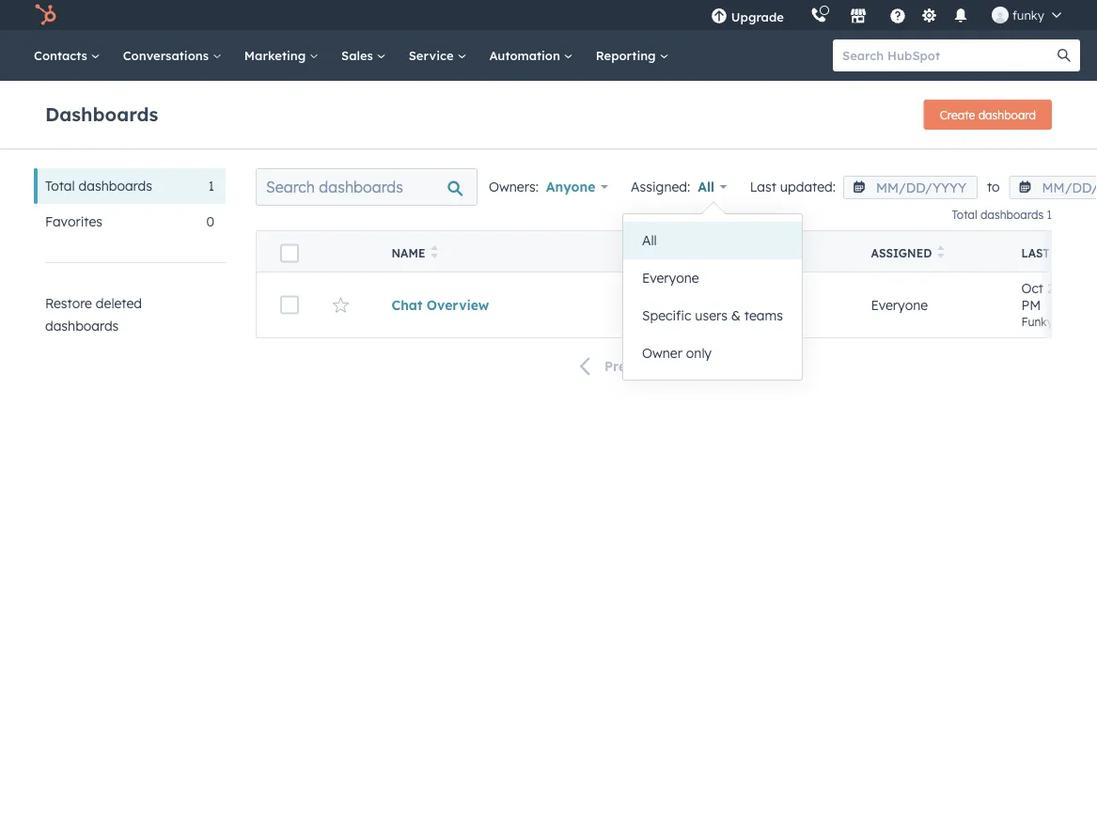 Task type: locate. For each thing, give the bounding box(es) containing it.
press to sort. element inside name button
[[431, 245, 438, 261]]

0 horizontal spatial press to sort. image
[[431, 245, 438, 259]]

Search dashboards search field
[[256, 168, 478, 206]]

3 press to sort. element from the left
[[938, 245, 945, 261]]

press to sort. element right 'assigned'
[[938, 245, 945, 261]]

anyone button
[[546, 174, 608, 200]]

0 horizontal spatial total
[[45, 178, 75, 194]]

1 vertical spatial dashboards
[[981, 207, 1044, 221]]

automation
[[489, 47, 564, 63]]

1 press to sort. image from the left
[[431, 245, 438, 259]]

press to sort. element inside assigned button
[[938, 245, 945, 261]]

teams
[[745, 307, 783, 324]]

notifications image
[[952, 8, 969, 25]]

everyone down 'assigned'
[[871, 297, 928, 313]]

1 horizontal spatial town
[[1057, 315, 1084, 329]]

chat
[[392, 297, 423, 313]]

1 press to sort. element from the left
[[431, 245, 438, 261]]

0 horizontal spatial mm/dd/yyyy text field
[[843, 176, 978, 199]]

automation link
[[478, 30, 585, 81]]

dashboard
[[979, 108, 1036, 122]]

1 vertical spatial town
[[1057, 315, 1084, 329]]

2023
[[1067, 280, 1097, 297]]

service link
[[397, 30, 478, 81]]

menu
[[698, 0, 1075, 30]]

assigned:
[[631, 179, 690, 195]]

press to sort. element for name
[[431, 245, 438, 261]]

1 horizontal spatial press to sort. image
[[770, 245, 777, 259]]

1 right prev
[[647, 357, 654, 374]]

marketplaces button
[[839, 0, 878, 30]]

town down 2023
[[1057, 315, 1084, 329]]

press to sort. image inside name button
[[431, 245, 438, 259]]

1 horizontal spatial 1
[[647, 357, 654, 374]]

assigned button
[[849, 231, 999, 272]]

1 vertical spatial funky
[[1022, 315, 1054, 329]]

sales link
[[330, 30, 397, 81]]

1 horizontal spatial everyone
[[871, 297, 928, 313]]

2 vertical spatial dashboards
[[45, 318, 119, 334]]

total dashboards
[[45, 178, 152, 194]]

0 vertical spatial everyone
[[642, 270, 699, 286]]

2 horizontal spatial press to sort. element
[[938, 245, 945, 261]]

dashboards down to
[[981, 207, 1044, 221]]

mm/dd/yyyy text field up assigned button on the top of page
[[843, 176, 978, 199]]

press to sort. element inside owner button
[[770, 245, 777, 261]]

1 vertical spatial everyone
[[871, 297, 928, 313]]

press to sort. image for owner
[[770, 245, 777, 259]]

anyone
[[546, 179, 596, 195]]

press to sort. image right owner at the right top of page
[[770, 245, 777, 259]]

&
[[731, 307, 741, 324]]

2 press to sort. element from the left
[[770, 245, 777, 261]]

funky town image
[[992, 7, 1009, 24]]

press to sort. image
[[431, 245, 438, 259], [770, 245, 777, 259]]

town right &
[[762, 297, 793, 313]]

0 horizontal spatial 1
[[208, 178, 214, 194]]

Search HubSpot search field
[[833, 39, 1063, 71]]

all right the "assigned:" on the top
[[698, 179, 715, 195]]

users
[[695, 307, 728, 324]]

prev
[[605, 358, 634, 374]]

0 horizontal spatial all
[[642, 232, 657, 249]]

press to sort. image inside owner button
[[770, 245, 777, 259]]

owner only
[[642, 345, 712, 362]]

0 vertical spatial town
[[762, 297, 793, 313]]

prev button
[[569, 354, 641, 379]]

hubspot image
[[34, 4, 56, 26]]

restore deleted dashboards
[[45, 295, 142, 334]]

search image
[[1058, 49, 1071, 62]]

specific users & teams button
[[623, 297, 802, 335]]

1 mm/dd/yyyy text field from the left
[[843, 176, 978, 199]]

0 horizontal spatial press to sort. element
[[431, 245, 438, 261]]

all down the "assigned:" on the top
[[642, 232, 657, 249]]

2 mm/dd/yyyy text field from the left
[[1010, 176, 1097, 199]]

sales
[[341, 47, 377, 63]]

town
[[762, 297, 793, 313], [1057, 315, 1084, 329]]

dashboards banner
[[45, 94, 1052, 130]]

everyone inside button
[[642, 270, 699, 286]]

0 vertical spatial all
[[698, 179, 715, 195]]

chat overview link
[[392, 297, 676, 313]]

0 vertical spatial dashboards
[[79, 178, 152, 194]]

town inside oct 27, 2023  funky town
[[1057, 315, 1084, 329]]

1 horizontal spatial mm/dd/yyyy text field
[[1010, 176, 1097, 199]]

next
[[668, 358, 699, 374]]

1 vertical spatial 1
[[1047, 207, 1052, 221]]

total for total dashboards
[[45, 178, 75, 194]]

overview
[[427, 297, 489, 313]]

press to sort. image right name
[[431, 245, 438, 259]]

funky
[[721, 297, 758, 313], [1022, 315, 1054, 329]]

settings link
[[918, 5, 941, 25]]

dashboards down restore
[[45, 318, 119, 334]]

all
[[698, 179, 715, 195], [642, 232, 657, 249]]

press to sort. element for owner
[[770, 245, 777, 261]]

2 press to sort. image from the left
[[770, 245, 777, 259]]

2 vertical spatial 1
[[647, 357, 654, 374]]

1 horizontal spatial total
[[952, 207, 978, 221]]

1 horizontal spatial press to sort. element
[[770, 245, 777, 261]]

everyone
[[642, 270, 699, 286], [871, 297, 928, 313]]

press to sort. element right name
[[431, 245, 438, 261]]

total up assigned button on the top of page
[[952, 207, 978, 221]]

1 horizontal spatial all
[[698, 179, 715, 195]]

dashboards up favorites
[[79, 178, 152, 194]]

owner only button
[[623, 335, 802, 372]]

1 horizontal spatial funky
[[1022, 315, 1054, 329]]

1 button
[[641, 354, 661, 378]]

0 horizontal spatial everyone
[[642, 270, 699, 286]]

1 up 0
[[208, 178, 214, 194]]

deleted
[[96, 295, 142, 312]]

pagination navigation
[[256, 354, 1052, 379]]

1 vertical spatial all
[[642, 232, 657, 249]]

help button
[[882, 0, 914, 30]]

1 vertical spatial total
[[952, 207, 978, 221]]

total up favorites
[[45, 178, 75, 194]]

press to sort. image
[[938, 245, 945, 259]]

mm/dd/yyyy text field up total dashboards 1
[[1010, 176, 1097, 199]]

funky inside oct 27, 2023  funky town
[[1022, 315, 1054, 329]]

0 vertical spatial total
[[45, 178, 75, 194]]

last
[[750, 179, 777, 195]]

reporting
[[596, 47, 660, 63]]

next button
[[661, 354, 739, 379]]

upgrade image
[[711, 8, 728, 25]]

owners:
[[489, 179, 539, 195]]

dashboards
[[79, 178, 152, 194], [981, 207, 1044, 221], [45, 318, 119, 334]]

MM/DD/YYYY text field
[[843, 176, 978, 199], [1010, 176, 1097, 199]]

1
[[208, 178, 214, 194], [1047, 207, 1052, 221], [647, 357, 654, 374]]

owner
[[642, 345, 683, 362]]

restore deleted dashboards button
[[34, 286, 226, 344]]

favorites
[[45, 213, 102, 230]]

0
[[206, 213, 214, 230]]

total
[[45, 178, 75, 194], [952, 207, 978, 221]]

press to sort. element right owner at the right top of page
[[770, 245, 777, 261]]

everyone up specific at the right of page
[[642, 270, 699, 286]]

1 up last viewed button
[[1047, 207, 1052, 221]]

press to sort. element for assigned
[[938, 245, 945, 261]]

press to sort. element
[[431, 245, 438, 261], [770, 245, 777, 261], [938, 245, 945, 261]]

0 vertical spatial funky
[[721, 297, 758, 313]]

0 horizontal spatial town
[[762, 297, 793, 313]]



Task type: vqa. For each thing, say whether or not it's contained in the screenshot.
Upgrade
yes



Task type: describe. For each thing, give the bounding box(es) containing it.
2 horizontal spatial 1
[[1047, 207, 1052, 221]]

dashboards
[[45, 102, 158, 126]]

funky
[[1013, 7, 1045, 23]]

settings image
[[921, 8, 938, 25]]

dashboards inside "restore deleted dashboards"
[[45, 318, 119, 334]]

calling icon image
[[810, 7, 827, 24]]

specific users & teams
[[642, 307, 783, 324]]

owner
[[721, 246, 765, 260]]

funky button
[[981, 0, 1073, 30]]

all inside all popup button
[[698, 179, 715, 195]]

dashboards for total dashboards
[[79, 178, 152, 194]]

marketing
[[244, 47, 309, 63]]

only
[[686, 345, 712, 362]]

create dashboard
[[940, 108, 1036, 122]]

conversations link
[[112, 30, 233, 81]]

marketplaces image
[[850, 8, 867, 25]]

hubspot link
[[23, 4, 71, 26]]

reporting link
[[585, 30, 680, 81]]

to
[[987, 179, 1000, 195]]

owner button
[[698, 231, 849, 272]]

last
[[1022, 246, 1050, 260]]

help image
[[889, 8, 906, 25]]

all inside all button
[[642, 232, 657, 249]]

funky town
[[721, 297, 793, 313]]

service
[[409, 47, 457, 63]]

calling icon button
[[803, 3, 835, 28]]

menu containing funky
[[698, 0, 1075, 30]]

specific
[[642, 307, 691, 324]]

create
[[940, 108, 975, 122]]

updated:
[[780, 179, 836, 195]]

total for total dashboards 1
[[952, 207, 978, 221]]

all button
[[623, 222, 802, 260]]

dashboards for total dashboards 1
[[981, 207, 1044, 221]]

last viewed
[[1022, 246, 1097, 260]]

everyone button
[[623, 260, 802, 297]]

viewed
[[1054, 246, 1097, 260]]

total dashboards 1
[[952, 207, 1052, 221]]

create dashboard button
[[924, 100, 1052, 130]]

0 vertical spatial 1
[[208, 178, 214, 194]]

contacts
[[34, 47, 91, 63]]

contacts link
[[23, 30, 112, 81]]

27,
[[1047, 280, 1063, 297]]

notifications button
[[945, 0, 977, 30]]

chat overview
[[392, 297, 489, 313]]

upgrade
[[731, 9, 784, 24]]

name
[[392, 246, 425, 260]]

assigned
[[871, 246, 932, 260]]

last updated:
[[750, 179, 836, 195]]

oct 27, 2023  funky town
[[1022, 280, 1097, 329]]

press to sort. image for name
[[431, 245, 438, 259]]

name button
[[369, 231, 698, 272]]

marketing link
[[233, 30, 330, 81]]

1 inside button
[[647, 357, 654, 374]]

all button
[[698, 174, 728, 200]]

0 horizontal spatial funky
[[721, 297, 758, 313]]

restore
[[45, 295, 92, 312]]

last viewed button
[[999, 231, 1097, 272]]

conversations
[[123, 47, 212, 63]]

oct
[[1022, 280, 1044, 297]]

search button
[[1048, 39, 1080, 71]]



